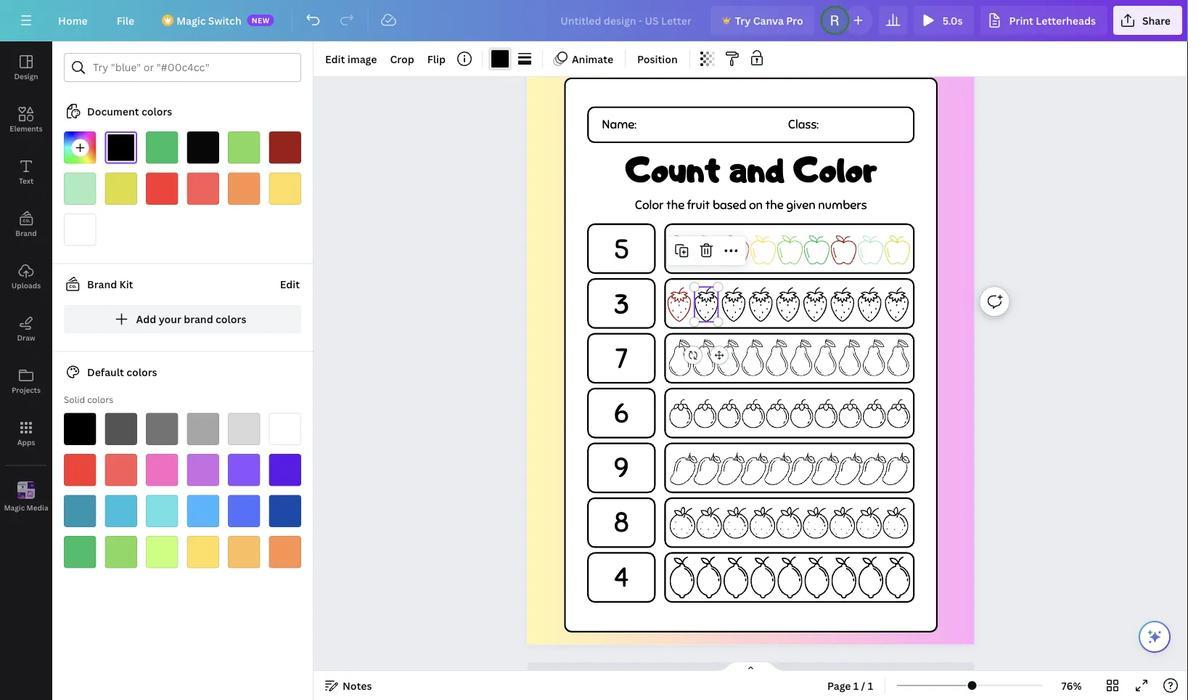 Task type: locate. For each thing, give the bounding box(es) containing it.
colors right the solid
[[87, 394, 113, 406]]

default colors
[[87, 365, 157, 379]]

#000000 image
[[492, 50, 509, 68]]

draw button
[[0, 303, 52, 355]]

0 horizontal spatial color
[[635, 197, 664, 213]]

5
[[614, 232, 629, 267]]

canva
[[754, 13, 784, 27]]

1 right /
[[868, 679, 874, 692]]

edit image
[[325, 52, 377, 66]]

0 horizontal spatial the
[[667, 197, 685, 213]]

crop
[[390, 52, 414, 66]]

pink #ff66c4 image
[[146, 454, 178, 486]]

6
[[614, 396, 629, 431]]

turquoise blue #5ce1e6 image
[[146, 495, 178, 527]]

0 horizontal spatial magic
[[4, 503, 25, 513]]

magic media button
[[0, 471, 52, 524]]

#000000 image
[[492, 50, 509, 68], [105, 131, 137, 164], [105, 131, 137, 164]]

try canva pro
[[736, 13, 804, 27]]

magic for magic switch
[[177, 13, 206, 27]]

0 horizontal spatial edit
[[280, 277, 300, 291]]

violet #5e17eb image
[[269, 454, 301, 486]]

violet #5e17eb image
[[269, 454, 301, 486]]

brand inside button
[[15, 228, 37, 238]]

position
[[638, 52, 678, 66]]

5.0s
[[943, 13, 963, 27]]

colors right default
[[126, 365, 157, 379]]

#00bf63 image
[[146, 131, 178, 164], [146, 131, 178, 164]]

0 horizontal spatial add
[[136, 312, 156, 326]]

add your brand colors button
[[64, 305, 301, 334]]

the right the on
[[766, 197, 784, 213]]

position button
[[632, 47, 684, 70]]

share
[[1143, 13, 1171, 27]]

#7ed957 image
[[228, 131, 260, 164], [228, 131, 260, 164]]

color up numbers
[[794, 147, 877, 191]]

1 horizontal spatial brand
[[87, 277, 117, 291]]

new
[[252, 15, 270, 25]]

numbers
[[819, 197, 867, 213]]

#ff914d image
[[228, 172, 260, 205], [228, 172, 260, 205]]

1 horizontal spatial add
[[732, 670, 752, 684]]

gray #a6a6a6 image
[[187, 413, 219, 445], [187, 413, 219, 445]]

0 horizontal spatial 1
[[854, 679, 859, 692]]

1 vertical spatial add
[[732, 670, 752, 684]]

1 left /
[[854, 679, 859, 692]]

magic inside button
[[4, 503, 25, 513]]

1 horizontal spatial the
[[766, 197, 784, 213]]

76% button
[[1049, 674, 1096, 697]]

#a6ebbe image
[[64, 172, 96, 205]]

on
[[749, 197, 763, 213]]

#ff3131 image
[[146, 172, 178, 205]]

aqua blue #0cc0df image
[[105, 495, 137, 527]]

edit
[[325, 52, 345, 66], [280, 277, 300, 291]]

color the fruit based on the given numbers
[[635, 197, 867, 213]]

colors inside "button"
[[216, 312, 246, 326]]

light blue #38b6ff image
[[187, 495, 219, 527], [187, 495, 219, 527]]

magic left media
[[4, 503, 25, 513]]

white #ffffff image
[[269, 413, 301, 445], [269, 413, 301, 445]]

dark gray #545454 image
[[105, 413, 137, 445]]

design button
[[0, 41, 52, 94]]

#070707 image
[[187, 131, 219, 164]]

1 horizontal spatial 1
[[868, 679, 874, 692]]

#a21111 image
[[269, 131, 301, 164], [269, 131, 301, 164]]

magic media
[[4, 503, 48, 513]]

#070707 image
[[187, 131, 219, 164]]

add
[[136, 312, 156, 326], [732, 670, 752, 684]]

0 horizontal spatial brand
[[15, 228, 37, 238]]

color
[[794, 147, 877, 191], [635, 197, 664, 213]]

lime #c1ff72 image
[[146, 536, 178, 568], [146, 536, 178, 568]]

0 vertical spatial magic
[[177, 13, 206, 27]]

brand up uploads button
[[15, 228, 37, 238]]

switch
[[208, 13, 242, 27]]

yellow #ffde59 image
[[187, 536, 219, 568], [187, 536, 219, 568]]

default
[[87, 365, 124, 379]]

orange #ff914d image
[[269, 536, 301, 568], [269, 536, 301, 568]]

home
[[58, 13, 88, 27]]

2 the from the left
[[766, 197, 784, 213]]

+ add page
[[724, 670, 778, 684]]

grass green #7ed957 image
[[105, 536, 137, 568], [105, 536, 137, 568]]

0 vertical spatial edit
[[325, 52, 345, 66]]

fruit
[[688, 197, 710, 213]]

3
[[614, 287, 630, 321]]

9
[[614, 451, 629, 485]]

1
[[854, 679, 859, 692], [868, 679, 874, 692]]

magic inside main menu bar
[[177, 13, 206, 27]]

royal blue #5271ff image
[[228, 495, 260, 527]]

brand for brand kit
[[87, 277, 117, 291]]

uploads button
[[0, 251, 52, 303]]

#dfdd33 image
[[105, 172, 137, 205]]

kit
[[119, 277, 133, 291]]

7
[[615, 342, 628, 376]]

solid
[[64, 394, 85, 406]]

add inside "button"
[[136, 312, 156, 326]]

magenta #cb6ce6 image
[[187, 454, 219, 486], [187, 454, 219, 486]]

edit button
[[279, 270, 301, 299]]

edit inside button
[[280, 277, 300, 291]]

brand left "kit"
[[87, 277, 117, 291]]

cobalt blue #004aad image
[[269, 495, 301, 527]]

side panel tab list
[[0, 41, 52, 524]]

colors
[[142, 104, 172, 118], [216, 312, 246, 326], [126, 365, 157, 379], [87, 394, 113, 406]]

add left "your"
[[136, 312, 156, 326]]

brand
[[15, 228, 37, 238], [87, 277, 117, 291]]

peach #ffbd59 image
[[228, 536, 260, 568], [228, 536, 260, 568]]

1 horizontal spatial edit
[[325, 52, 345, 66]]

#ffde59 image
[[269, 172, 301, 205]]

1 vertical spatial magic
[[4, 503, 25, 513]]

brand kit
[[87, 277, 133, 291]]

edit inside dropdown button
[[325, 52, 345, 66]]

royal blue #5271ff image
[[228, 495, 260, 527]]

#dfdd33 image
[[105, 172, 137, 205]]

letterheads
[[1036, 13, 1097, 27]]

0 vertical spatial add
[[136, 312, 156, 326]]

4
[[614, 560, 629, 595]]

1 vertical spatial edit
[[280, 277, 300, 291]]

add your brand colors
[[136, 312, 246, 326]]

elements
[[10, 123, 43, 133]]

color down count
[[635, 197, 664, 213]]

5.0s button
[[914, 6, 975, 35]]

1 vertical spatial brand
[[87, 277, 117, 291]]

magic switch
[[177, 13, 242, 27]]

media
[[27, 503, 48, 513]]

dark turquoise #0097b2 image
[[64, 495, 96, 527], [64, 495, 96, 527]]

the left fruit
[[667, 197, 685, 213]]

colors for solid colors
[[87, 394, 113, 406]]

class:
[[788, 117, 819, 132]]

colors right brand
[[216, 312, 246, 326]]

flip button
[[422, 47, 452, 70]]

purple #8c52ff image
[[228, 454, 260, 486], [228, 454, 260, 486]]

magic
[[177, 13, 206, 27], [4, 503, 25, 513]]

magic left 'switch'
[[177, 13, 206, 27]]

0 vertical spatial brand
[[15, 228, 37, 238]]

add a new color image
[[64, 131, 96, 164], [64, 131, 96, 164]]

bright red #ff3131 image
[[64, 454, 96, 486], [64, 454, 96, 486]]

coral red #ff5757 image
[[105, 454, 137, 486], [105, 454, 137, 486]]

the
[[667, 197, 685, 213], [766, 197, 784, 213]]

1 horizontal spatial magic
[[177, 13, 206, 27]]

light gray #d9d9d9 image
[[228, 413, 260, 445]]

add right + at the bottom of the page
[[732, 670, 752, 684]]

add inside button
[[732, 670, 752, 684]]

colors right document on the left top
[[142, 104, 172, 118]]

1 horizontal spatial color
[[794, 147, 877, 191]]



Task type: vqa. For each thing, say whether or not it's contained in the screenshot.
#ffffff "image"
yes



Task type: describe. For each thing, give the bounding box(es) containing it.
dark gray #545454 image
[[105, 413, 137, 445]]

green #00bf63 image
[[64, 536, 96, 568]]

76%
[[1062, 679, 1082, 692]]

green #00bf63 image
[[64, 536, 96, 568]]

2 1 from the left
[[868, 679, 874, 692]]

design
[[14, 71, 38, 81]]

gray #737373 image
[[146, 413, 178, 445]]

text
[[19, 176, 33, 186]]

try
[[736, 13, 751, 27]]

share button
[[1114, 6, 1183, 35]]

text button
[[0, 146, 52, 198]]

1 vertical spatial color
[[635, 197, 664, 213]]

image
[[348, 52, 377, 66]]

draw
[[17, 333, 35, 342]]

count and color
[[625, 147, 877, 191]]

0 vertical spatial color
[[794, 147, 877, 191]]

pro
[[787, 13, 804, 27]]

flip
[[427, 52, 446, 66]]

+
[[724, 670, 730, 684]]

edit for edit
[[280, 277, 300, 291]]

print
[[1010, 13, 1034, 27]]

home link
[[46, 6, 99, 35]]

name:
[[602, 117, 637, 132]]

projects button
[[0, 355, 52, 407]]

#ff3131 image
[[146, 172, 178, 205]]

crop button
[[384, 47, 420, 70]]

show pages image
[[716, 661, 786, 672]]

#ffffff image
[[64, 214, 96, 246]]

based
[[713, 197, 747, 213]]

file button
[[105, 6, 146, 35]]

aqua blue #0cc0df image
[[105, 495, 137, 527]]

edit for edit image
[[325, 52, 345, 66]]

cobalt blue #004aad image
[[269, 495, 301, 527]]

Try "blue" or "#00c4cc" search field
[[93, 54, 292, 81]]

print letterheads
[[1010, 13, 1097, 27]]

8
[[614, 506, 629, 540]]

#a6ebbe image
[[64, 172, 96, 205]]

your
[[159, 312, 181, 326]]

file
[[117, 13, 134, 27]]

/
[[862, 679, 866, 692]]

try canva pro button
[[711, 6, 815, 35]]

solid colors
[[64, 394, 113, 406]]

#ffffff image
[[64, 214, 96, 246]]

document colors
[[87, 104, 172, 118]]

magic for magic media
[[4, 503, 25, 513]]

brand
[[184, 312, 213, 326]]

gray #737373 image
[[146, 413, 178, 445]]

#ff5757 image
[[187, 172, 219, 205]]

page
[[828, 679, 852, 692]]

given
[[787, 197, 816, 213]]

projects
[[12, 385, 41, 395]]

black #000000 image
[[64, 413, 96, 445]]

light gray #d9d9d9 image
[[228, 413, 260, 445]]

elements button
[[0, 94, 52, 146]]

notes button
[[320, 674, 378, 697]]

brand button
[[0, 198, 52, 251]]

apps button
[[0, 407, 52, 460]]

canva assistant image
[[1147, 628, 1164, 646]]

main menu bar
[[0, 0, 1189, 41]]

turquoise blue #5ce1e6 image
[[146, 495, 178, 527]]

uploads
[[12, 280, 41, 290]]

edit image button
[[320, 47, 383, 70]]

print letterheads button
[[981, 6, 1108, 35]]

document
[[87, 104, 139, 118]]

notes
[[343, 679, 372, 692]]

Design title text field
[[549, 6, 705, 35]]

+ add page button
[[527, 662, 975, 691]]

page 1 / 1
[[828, 679, 874, 692]]

colors for document colors
[[142, 104, 172, 118]]

count
[[625, 147, 721, 191]]

black #000000 image
[[64, 413, 96, 445]]

1 the from the left
[[667, 197, 685, 213]]

page
[[755, 670, 778, 684]]

#ff5757 image
[[187, 172, 219, 205]]

animate
[[572, 52, 614, 66]]

animate button
[[549, 47, 619, 70]]

and
[[729, 147, 785, 191]]

colors for default colors
[[126, 365, 157, 379]]

pink #ff66c4 image
[[146, 454, 178, 486]]

1 1 from the left
[[854, 679, 859, 692]]

brand for brand
[[15, 228, 37, 238]]

#ffde59 image
[[269, 172, 301, 205]]

apps
[[17, 437, 35, 447]]



